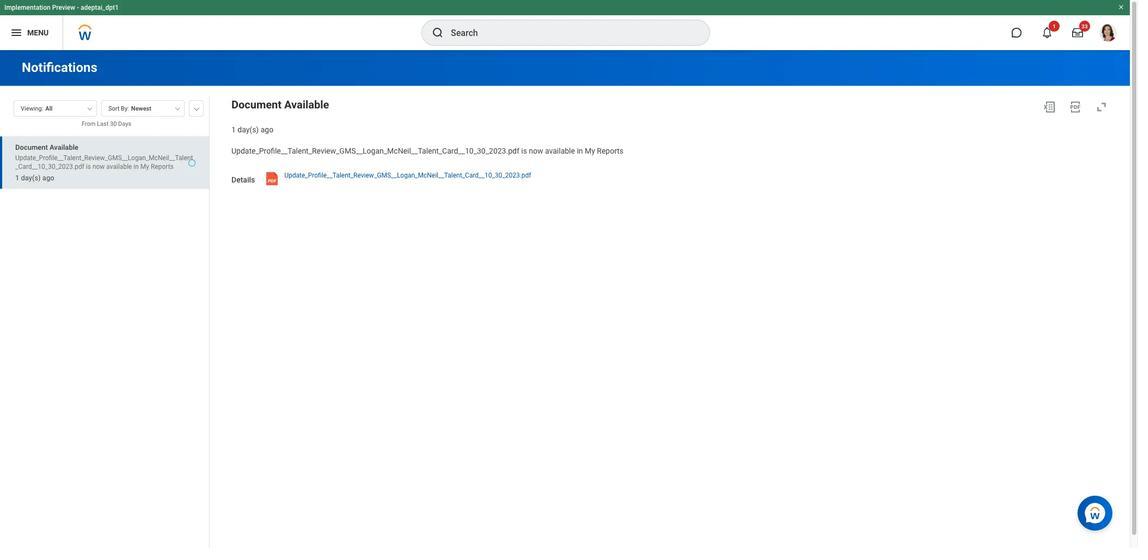 Task type: vqa. For each thing, say whether or not it's contained in the screenshot.
main content
no



Task type: locate. For each thing, give the bounding box(es) containing it.
1 vertical spatial available
[[106, 163, 132, 170]]

now
[[529, 146, 544, 155], [93, 163, 105, 170]]

day(s) inside "document available" region
[[238, 125, 259, 134]]

document for document available
[[232, 98, 282, 111]]

0 horizontal spatial available
[[106, 163, 132, 170]]

0 vertical spatial is
[[522, 146, 527, 155]]

1 horizontal spatial day(s)
[[238, 125, 259, 134]]

1 vertical spatial in
[[134, 163, 139, 170]]

ago down document available at the top of page
[[261, 125, 274, 134]]

available for document available update_profile__talent_review_gms__logan_mcneil__talent _card__10_30_2023.pdf is now available in my reports 1 day(s) ago
[[50, 143, 78, 151]]

1 vertical spatial ago
[[42, 174, 54, 182]]

1 vertical spatial now
[[93, 163, 105, 170]]

1 day(s) ago
[[232, 125, 274, 134]]

1 horizontal spatial document
[[232, 98, 282, 111]]

0 horizontal spatial my
[[141, 163, 149, 170]]

my
[[585, 146, 595, 155], [141, 163, 149, 170]]

notifications
[[22, 60, 97, 75]]

1 button
[[1036, 21, 1060, 45]]

update_profile__talent_review_gms__logan_mcneil__talent
[[15, 154, 193, 162]]

1 horizontal spatial available
[[284, 98, 329, 111]]

1 horizontal spatial now
[[529, 146, 544, 155]]

0 horizontal spatial 1
[[15, 174, 19, 182]]

ago inside "document available" region
[[261, 125, 274, 134]]

0 vertical spatial day(s)
[[238, 125, 259, 134]]

1 horizontal spatial reports
[[597, 146, 624, 155]]

available
[[284, 98, 329, 111], [50, 143, 78, 151]]

1 for 1
[[1053, 23, 1056, 29]]

0 horizontal spatial day(s)
[[21, 174, 41, 182]]

2 vertical spatial 1
[[15, 174, 19, 182]]

tab panel
[[0, 95, 209, 548]]

0 horizontal spatial now
[[93, 163, 105, 170]]

update_profile__talent_review_gms__logan_mcneil__talent_card__10_30_2023.pdf up update_profile__talent_review_gms__logan_mcneil__talent_card__10_30_2023.pdf link
[[232, 146, 520, 155]]

0 vertical spatial now
[[529, 146, 544, 155]]

1 vertical spatial reports
[[151, 163, 174, 170]]

1 right the notifications large image
[[1053, 23, 1056, 29]]

1 vertical spatial document
[[15, 143, 48, 151]]

0 horizontal spatial document
[[15, 143, 48, 151]]

viewing: all
[[21, 105, 52, 112]]

notifications large image
[[1042, 27, 1053, 38]]

notifications main content
[[0, 50, 1131, 548]]

day(s) down "_card__10_30_2023.pdf" at the left of the page
[[21, 174, 41, 182]]

0 horizontal spatial available
[[50, 143, 78, 151]]

0 vertical spatial document
[[232, 98, 282, 111]]

0 vertical spatial available
[[284, 98, 329, 111]]

1 vertical spatial available
[[50, 143, 78, 151]]

ago down "_card__10_30_2023.pdf" at the left of the page
[[42, 174, 54, 182]]

0 horizontal spatial reports
[[151, 163, 174, 170]]

update_profile__talent_review_gms__logan_mcneil__talent_card__10_30_2023.pdf down update_profile__talent_review_gms__logan_mcneil__talent_card__10_30_2023.pdf is now available in my reports at top
[[285, 172, 532, 179]]

update_profile__talent_review_gms__logan_mcneil__talent_card__10_30_2023.pdf is now available in my reports
[[232, 146, 624, 155]]

1 horizontal spatial is
[[522, 146, 527, 155]]

from last 30 days
[[82, 120, 131, 127]]

0 vertical spatial in
[[577, 146, 583, 155]]

1 down "_card__10_30_2023.pdf" at the left of the page
[[15, 174, 19, 182]]

fullscreen image
[[1096, 101, 1109, 114]]

available inside document available update_profile__talent_review_gms__logan_mcneil__talent _card__10_30_2023.pdf is now available in my reports 1 day(s) ago
[[50, 143, 78, 151]]

0 horizontal spatial in
[[134, 163, 139, 170]]

update_profile__talent_review_gms__logan_mcneil__talent_card__10_30_2023.pdf
[[232, 146, 520, 155], [285, 172, 532, 179]]

newest
[[131, 105, 151, 112]]

document inside document available update_profile__talent_review_gms__logan_mcneil__talent _card__10_30_2023.pdf is now available in my reports 1 day(s) ago
[[15, 143, 48, 151]]

days
[[118, 120, 131, 127]]

0 vertical spatial 1
[[1053, 23, 1056, 29]]

1 horizontal spatial ago
[[261, 125, 274, 134]]

update_profile__talent_review_gms__logan_mcneil__talent_card__10_30_2023.pdf link
[[285, 169, 532, 188]]

menu banner
[[0, 0, 1131, 50]]

1 vertical spatial day(s)
[[21, 174, 41, 182]]

0 vertical spatial ago
[[261, 125, 274, 134]]

is inside document available update_profile__talent_review_gms__logan_mcneil__talent _card__10_30_2023.pdf is now available in my reports 1 day(s) ago
[[86, 163, 91, 170]]

my inside document available update_profile__talent_review_gms__logan_mcneil__talent _card__10_30_2023.pdf is now available in my reports 1 day(s) ago
[[141, 163, 149, 170]]

day(s) down document available at the top of page
[[238, 125, 259, 134]]

1 horizontal spatial my
[[585, 146, 595, 155]]

last
[[97, 120, 109, 127]]

document
[[232, 98, 282, 111], [15, 143, 48, 151]]

all
[[45, 105, 52, 112]]

tab panel containing document available
[[0, 95, 209, 548]]

_card__10_30_2023.pdf
[[15, 163, 84, 170]]

0 horizontal spatial is
[[86, 163, 91, 170]]

available for document available
[[284, 98, 329, 111]]

implementation
[[4, 4, 51, 11]]

0 vertical spatial available
[[545, 146, 575, 155]]

is
[[522, 146, 527, 155], [86, 163, 91, 170]]

1 horizontal spatial in
[[577, 146, 583, 155]]

day(s)
[[238, 125, 259, 134], [21, 174, 41, 182]]

1 inside "document available" region
[[232, 125, 236, 134]]

1
[[1053, 23, 1056, 29], [232, 125, 236, 134], [15, 174, 19, 182]]

close environment banner image
[[1119, 4, 1125, 10]]

2 horizontal spatial 1
[[1053, 23, 1056, 29]]

0 horizontal spatial ago
[[42, 174, 54, 182]]

1 vertical spatial my
[[141, 163, 149, 170]]

1 vertical spatial update_profile__talent_review_gms__logan_mcneil__talent_card__10_30_2023.pdf
[[285, 172, 532, 179]]

document available update_profile__talent_review_gms__logan_mcneil__talent _card__10_30_2023.pdf is now available in my reports 1 day(s) ago
[[15, 143, 193, 182]]

document up "_card__10_30_2023.pdf" at the left of the page
[[15, 143, 48, 151]]

1 horizontal spatial 1
[[232, 125, 236, 134]]

1 vertical spatial 1
[[232, 125, 236, 134]]

document inside region
[[232, 98, 282, 111]]

in
[[577, 146, 583, 155], [134, 163, 139, 170]]

available
[[545, 146, 575, 155], [106, 163, 132, 170]]

1 up 'details' at the top of the page
[[232, 125, 236, 134]]

reports
[[597, 146, 624, 155], [151, 163, 174, 170]]

document up 1 day(s) ago
[[232, 98, 282, 111]]

tab panel inside notifications main content
[[0, 95, 209, 548]]

1 inside button
[[1053, 23, 1056, 29]]

33
[[1082, 23, 1089, 29]]

available inside region
[[284, 98, 329, 111]]

1 vertical spatial is
[[86, 163, 91, 170]]

from
[[82, 120, 96, 127]]

adeptai_dpt1
[[81, 4, 119, 11]]

0 vertical spatial update_profile__talent_review_gms__logan_mcneil__talent_card__10_30_2023.pdf
[[232, 146, 520, 155]]

more image
[[193, 105, 200, 111]]

ago
[[261, 125, 274, 134], [42, 174, 54, 182]]



Task type: describe. For each thing, give the bounding box(es) containing it.
update_profile__talent_review_gms__logan_mcneil__talent_card__10_30_2023.pdf for update_profile__talent_review_gms__logan_mcneil__talent_card__10_30_2023.pdf is now available in my reports
[[232, 146, 520, 155]]

reports inside document available update_profile__talent_review_gms__logan_mcneil__talent _card__10_30_2023.pdf is now available in my reports 1 day(s) ago
[[151, 163, 174, 170]]

profile logan mcneil image
[[1100, 24, 1118, 44]]

details
[[232, 175, 255, 184]]

preview
[[52, 4, 75, 11]]

mark read image
[[189, 159, 196, 166]]

menu button
[[0, 15, 63, 50]]

Search Workday  search field
[[451, 21, 688, 45]]

-
[[77, 4, 79, 11]]

sort by: newest
[[108, 105, 151, 112]]

update_profile__talent_review_gms__logan_mcneil__talent_card__10_30_2023.pdf for update_profile__talent_review_gms__logan_mcneil__talent_card__10_30_2023.pdf
[[285, 172, 532, 179]]

viewing:
[[21, 105, 43, 112]]

search image
[[432, 26, 445, 39]]

available inside document available update_profile__talent_review_gms__logan_mcneil__talent _card__10_30_2023.pdf is now available in my reports 1 day(s) ago
[[106, 163, 132, 170]]

justify image
[[10, 26, 23, 39]]

day(s) inside document available update_profile__talent_review_gms__logan_mcneil__talent _card__10_30_2023.pdf is now available in my reports 1 day(s) ago
[[21, 174, 41, 182]]

1 for 1 day(s) ago
[[232, 125, 236, 134]]

export to excel image
[[1043, 101, 1057, 114]]

sort
[[108, 105, 120, 112]]

inbox large image
[[1073, 27, 1084, 38]]

1 horizontal spatial available
[[545, 146, 575, 155]]

0 vertical spatial my
[[585, 146, 595, 155]]

33 button
[[1066, 21, 1091, 45]]

by:
[[121, 105, 129, 112]]

document available region
[[232, 96, 1113, 135]]

menu
[[27, 28, 49, 37]]

30
[[110, 120, 117, 127]]

0 vertical spatial reports
[[597, 146, 624, 155]]

1 inside document available update_profile__talent_review_gms__logan_mcneil__talent _card__10_30_2023.pdf is now available in my reports 1 day(s) ago
[[15, 174, 19, 182]]

implementation preview -   adeptai_dpt1
[[4, 4, 119, 11]]

now inside document available update_profile__talent_review_gms__logan_mcneil__talent _card__10_30_2023.pdf is now available in my reports 1 day(s) ago
[[93, 163, 105, 170]]

in inside document available update_profile__talent_review_gms__logan_mcneil__talent _card__10_30_2023.pdf is now available in my reports 1 day(s) ago
[[134, 163, 139, 170]]

document for document available update_profile__talent_review_gms__logan_mcneil__talent _card__10_30_2023.pdf is now available in my reports 1 day(s) ago
[[15, 143, 48, 151]]

view printable version (pdf) image
[[1070, 101, 1083, 114]]

ago inside document available update_profile__talent_review_gms__logan_mcneil__talent _card__10_30_2023.pdf is now available in my reports 1 day(s) ago
[[42, 174, 54, 182]]

document available
[[232, 98, 329, 111]]



